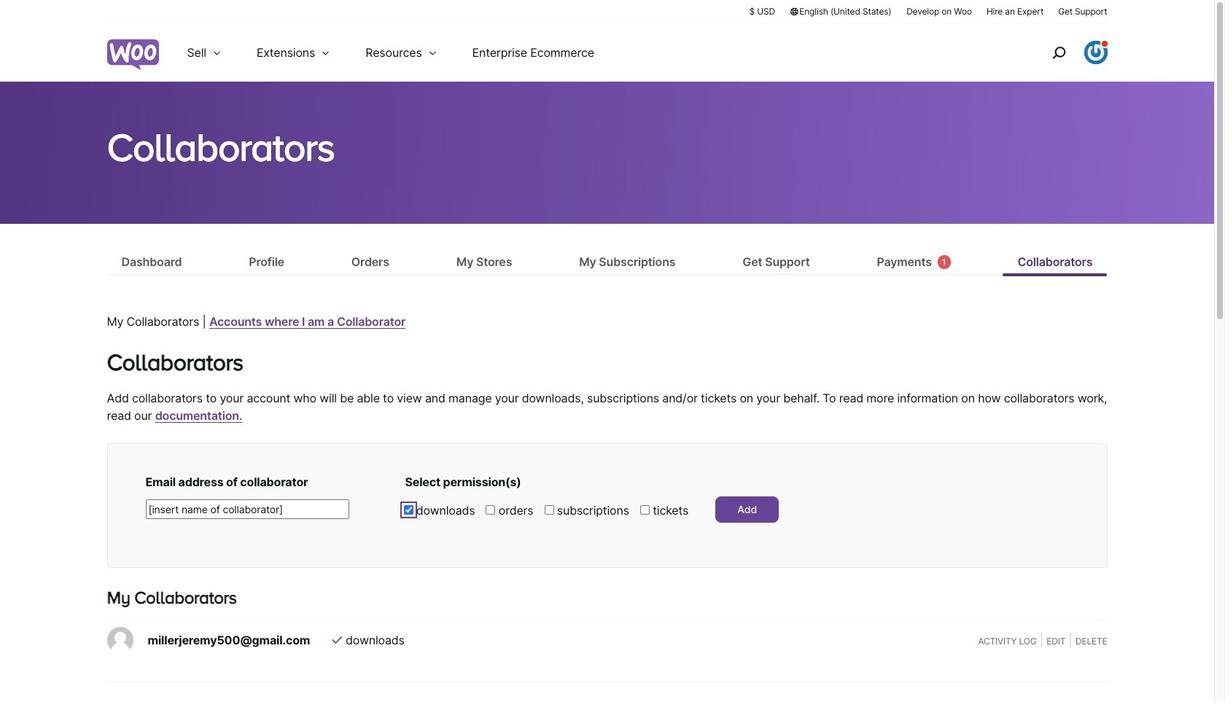 Task type: vqa. For each thing, say whether or not it's contained in the screenshot.
option
yes



Task type: locate. For each thing, give the bounding box(es) containing it.
search image
[[1047, 41, 1070, 64]]

open account menu image
[[1084, 41, 1107, 64]]

None checkbox
[[404, 505, 413, 515], [544, 505, 554, 515], [404, 505, 413, 515], [544, 505, 554, 515]]

None checkbox
[[486, 505, 495, 515], [640, 505, 650, 515], [486, 505, 495, 515], [640, 505, 650, 515]]



Task type: describe. For each thing, give the bounding box(es) containing it.
service navigation menu element
[[1021, 29, 1107, 76]]

check image
[[332, 635, 342, 646]]



